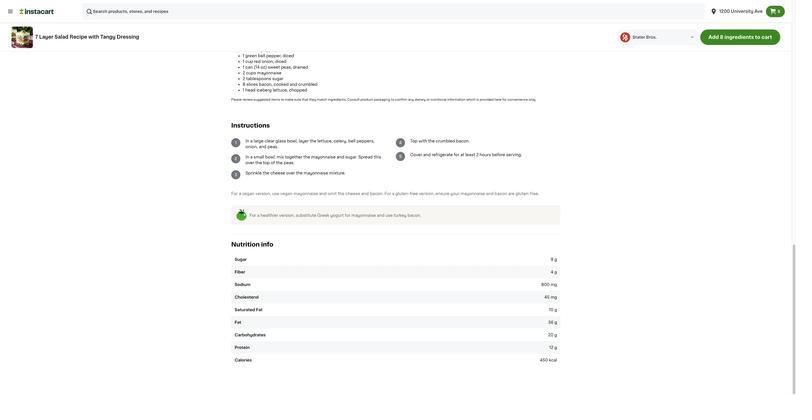 Task type: describe. For each thing, give the bounding box(es) containing it.
stater bros.
[[633, 35, 657, 39]]

bowl, inside in a large clear glass bowl, layer the lettuce, celery, bell peppers, onion, and peas.
[[287, 139, 298, 143]]

peas,
[[281, 65, 292, 69]]

ensure
[[436, 192, 450, 196]]

hours
[[480, 153, 492, 157]]

cart
[[762, 35, 773, 39]]

2 vertical spatial diced
[[275, 60, 287, 64]]

lettuce, inside in a large clear glass bowl, layer the lettuce, celery, bell peppers, onion, and peas.
[[318, 139, 333, 143]]

sugar.
[[346, 155, 358, 159]]

0 vertical spatial use
[[272, 192, 280, 196]]

1200 university ave button
[[707, 3, 767, 19]]

mg for 45 mg
[[551, 295, 558, 299]]

mixture.
[[330, 171, 346, 175]]

a for in a small bowl, mix together the mayonnaise and sugar. spread this over the top of the peas.
[[250, 155, 253, 159]]

0 horizontal spatial to
[[281, 98, 284, 101]]

yogurt
[[331, 213, 344, 217]]

salad
[[55, 34, 68, 39]]

g for 20 g
[[555, 333, 558, 337]]

can
[[246, 65, 253, 69]]

of
[[271, 161, 275, 165]]

in a small bowl, mix together the mayonnaise and sugar. spread this over the top of the peas.
[[246, 155, 381, 165]]

bros.
[[647, 35, 657, 39]]

2 horizontal spatial for
[[385, 192, 391, 196]]

this
[[374, 155, 381, 159]]

8 inside 1 red bell pepper, diced 1 green bell pepper, diced 1 cup red onion, diced 1 can (14 oz) sweet peas, drained 2 cups mayonnaise 2 tablespoons sugar 8 slices bacon, cooked and crumbled 1 head iceberg lettuce, chopped
[[243, 82, 246, 86]]

the right together
[[304, 155, 310, 159]]

1 horizontal spatial with
[[419, 139, 427, 143]]

in for in a small bowl, mix together the mayonnaise and sugar. spread this over the top of the peas.
[[246, 155, 249, 159]]

peas. inside in a large clear glass bowl, layer the lettuce, celery, bell peppers, onion, and peas.
[[268, 145, 279, 149]]

is
[[477, 98, 479, 101]]

2 left cups
[[243, 71, 245, 75]]

over inside in a small bowl, mix together the mayonnaise and sugar. spread this over the top of the peas.
[[246, 161, 255, 165]]

cover
[[411, 153, 423, 157]]

0 vertical spatial bell
[[253, 48, 261, 52]]

large
[[254, 139, 264, 143]]

mayonnaise down in a small bowl, mix together the mayonnaise and sugar. spread this over the top of the peas.
[[304, 171, 328, 175]]

healthier
[[261, 213, 278, 217]]

for for for a healthier version, substitute greek yogurt for mayonnaise and use turkey bacon.
[[250, 213, 256, 217]]

0 vertical spatial pepper,
[[262, 48, 277, 52]]

lettuce, inside 1 red bell pepper, diced 1 green bell pepper, diced 1 cup red onion, diced 1 can (14 oz) sweet peas, drained 2 cups mayonnaise 2 tablespoons sugar 8 slices bacon, cooked and crumbled 1 head iceberg lettuce, chopped
[[273, 88, 288, 92]]

bacon
[[495, 192, 508, 196]]

only.
[[529, 98, 537, 101]]

cholesterol
[[235, 295, 259, 299]]

450
[[540, 358, 549, 362]]

saturated
[[235, 308, 255, 312]]

for for for a vegan version, use vegan mayonnaise and omit the cheese and bacon. for a gluten-free version, ensure your mayonnaise and bacon are gluten-free.
[[231, 192, 238, 196]]

1 vegan from the left
[[242, 192, 255, 196]]

omit
[[328, 192, 337, 196]]

add
[[709, 35, 720, 39]]

mayonnaise inside 1 red bell pepper, diced 1 green bell pepper, diced 1 cup red onion, diced 1 can (14 oz) sweet peas, drained 2 cups mayonnaise 2 tablespoons sugar 8 slices bacon, cooked and crumbled 1 head iceberg lettuce, chopped
[[257, 71, 282, 75]]

they
[[309, 98, 317, 101]]

and inside in a large clear glass bowl, layer the lettuce, celery, bell peppers, onion, and peas.
[[259, 145, 267, 149]]

and inside in a small bowl, mix together the mayonnaise and sugar. spread this over the top of the peas.
[[337, 155, 345, 159]]

make
[[285, 98, 294, 101]]

confirm
[[395, 98, 408, 101]]

bell inside in a large clear glass bowl, layer the lettuce, celery, bell peppers, onion, and peas.
[[349, 139, 356, 143]]

1 vertical spatial pepper,
[[267, 54, 282, 58]]

12 g
[[550, 346, 558, 350]]

fiber
[[235, 270, 245, 274]]

review
[[243, 98, 253, 101]]

add 8 ingredients to cart
[[709, 35, 773, 39]]

at
[[461, 153, 465, 157]]

sure
[[295, 98, 301, 101]]

0 vertical spatial bacon.
[[456, 139, 470, 143]]

bacon,
[[259, 82, 273, 86]]

cover and refrigerate for at least 2 hours before serving.
[[411, 153, 523, 157]]

4 g
[[551, 270, 558, 274]]

slices
[[247, 82, 258, 86]]

please review suggested items to make sure that they match ingredients. consult product packaging to confirm any dietary or nutritional information which is provided here for convenience only.
[[231, 98, 537, 101]]

8 inside 8 button
[[778, 9, 781, 13]]

3
[[235, 173, 237, 177]]

800 mg
[[542, 283, 558, 287]]

clear
[[265, 139, 275, 143]]

please
[[231, 98, 242, 101]]

before
[[493, 153, 506, 157]]

2 up the 3
[[235, 157, 237, 161]]

1200 university ave button
[[711, 3, 763, 19]]

2 vegan from the left
[[281, 192, 293, 196]]

are
[[509, 192, 515, 196]]

mayonnaise right your
[[461, 192, 485, 196]]

ave
[[755, 9, 763, 13]]

the inside in a large clear glass bowl, layer the lettuce, celery, bell peppers, onion, and peas.
[[310, 139, 317, 143]]

instacart logo image
[[19, 8, 54, 15]]

0 vertical spatial fat
[[256, 308, 263, 312]]

items
[[271, 98, 280, 101]]

the down small
[[256, 161, 262, 165]]

instructions
[[231, 122, 270, 128]]

stater
[[633, 35, 646, 39]]

1 vertical spatial red
[[254, 60, 261, 64]]

the up "refrigerate"
[[429, 139, 435, 143]]

head
[[246, 88, 256, 92]]

a left free
[[392, 192, 395, 196]]

1 vertical spatial diced
[[283, 54, 294, 58]]

information
[[448, 98, 466, 101]]

ingredients.
[[328, 98, 347, 101]]

0 vertical spatial red
[[246, 48, 252, 52]]

oz)
[[261, 65, 267, 69]]

7
[[35, 34, 38, 39]]

dressing
[[117, 34, 139, 39]]

12
[[550, 346, 554, 350]]

4 for 4
[[399, 141, 402, 145]]

in for in a large clear glass bowl, layer the lettuce, celery, bell peppers, onion, and peas.
[[246, 139, 249, 143]]

1 horizontal spatial to
[[391, 98, 395, 101]]

layer
[[39, 34, 53, 39]]

Search field
[[82, 3, 705, 19]]

protein
[[235, 346, 250, 350]]

your
[[451, 192, 460, 196]]

stater bros. image
[[621, 32, 631, 42]]

carbohydrates
[[235, 333, 266, 337]]

the down mix
[[276, 161, 283, 165]]

greek
[[318, 213, 330, 217]]

free
[[410, 192, 418, 196]]

1 vertical spatial fat
[[235, 320, 241, 324]]

a for for a vegan version, use vegan mayonnaise and omit the cheese and bacon. for a gluten-free version, ensure your mayonnaise and bacon are gluten-free.
[[239, 192, 241, 196]]

0 horizontal spatial cheese
[[271, 171, 285, 175]]

info
[[261, 242, 274, 248]]

substitute
[[296, 213, 317, 217]]

mayonnaise right yogurt
[[352, 213, 376, 217]]

crumbled inside 1 red bell pepper, diced 1 green bell pepper, diced 1 cup red onion, diced 1 can (14 oz) sweet peas, drained 2 cups mayonnaise 2 tablespoons sugar 8 slices bacon, cooked and crumbled 1 head iceberg lettuce, chopped
[[299, 82, 318, 86]]

for a vegan version, use vegan mayonnaise and omit the cheese and bacon. for a gluten-free version, ensure your mayonnaise and bacon are gluten-free.
[[231, 192, 540, 196]]

g for 9 g
[[555, 257, 558, 261]]

the right omit at the top left
[[338, 192, 345, 196]]

g for 10 g
[[555, 308, 558, 312]]

1 vertical spatial cheese
[[346, 192, 361, 196]]

2 gluten- from the left
[[516, 192, 531, 196]]



Task type: locate. For each thing, give the bounding box(es) containing it.
0 horizontal spatial bacon.
[[370, 192, 384, 196]]

fat right saturated
[[256, 308, 263, 312]]

1 horizontal spatial use
[[386, 213, 393, 217]]

for right yogurt
[[345, 213, 351, 217]]

mayonnaise down sweet
[[257, 71, 282, 75]]

1 horizontal spatial bacon.
[[408, 213, 422, 217]]

0 vertical spatial over
[[246, 161, 255, 165]]

g right 9
[[555, 257, 558, 261]]

crumbled up "refrigerate"
[[436, 139, 455, 143]]

2 vertical spatial bacon.
[[408, 213, 422, 217]]

with right "top"
[[419, 139, 427, 143]]

the right layer
[[310, 139, 317, 143]]

mayonnaise
[[257, 71, 282, 75], [311, 155, 336, 159], [304, 171, 328, 175], [294, 192, 318, 196], [461, 192, 485, 196], [352, 213, 376, 217]]

university
[[732, 9, 754, 13]]

small
[[254, 155, 264, 159]]

1 gluten- from the left
[[396, 192, 410, 196]]

0 horizontal spatial fat
[[235, 320, 241, 324]]

for a healthier version, substitute greek yogurt for mayonnaise and use turkey bacon.
[[250, 213, 422, 217]]

4 down 9
[[551, 270, 554, 274]]

packaging
[[374, 98, 391, 101]]

0 horizontal spatial for
[[231, 192, 238, 196]]

glass
[[276, 139, 286, 143]]

9
[[551, 257, 554, 261]]

for left at
[[454, 153, 460, 157]]

7 layer salad recipe with tangy dressing
[[35, 34, 139, 39]]

8 right add
[[721, 35, 724, 39]]

suggested
[[254, 98, 271, 101]]

0 vertical spatial in
[[246, 139, 249, 143]]

crumbled
[[299, 82, 318, 86], [436, 139, 455, 143]]

a
[[250, 139, 253, 143], [250, 155, 253, 159], [239, 192, 241, 196], [392, 192, 395, 196], [257, 213, 260, 217]]

lettuce, down cooked
[[273, 88, 288, 92]]

vegan
[[242, 192, 255, 196], [281, 192, 293, 196]]

0 vertical spatial with
[[88, 34, 99, 39]]

0 horizontal spatial 8
[[243, 82, 246, 86]]

gluten-
[[396, 192, 410, 196], [516, 192, 531, 196]]

over down together
[[286, 171, 295, 175]]

over
[[246, 161, 255, 165], [286, 171, 295, 175]]

2 horizontal spatial version,
[[419, 192, 435, 196]]

0 vertical spatial 4
[[399, 141, 402, 145]]

a left large
[[250, 139, 253, 143]]

bowl, left layer
[[287, 139, 298, 143]]

a for for a healthier version, substitute greek yogurt for mayonnaise and use turkey bacon.
[[257, 213, 260, 217]]

bowl, inside in a small bowl, mix together the mayonnaise and sugar. spread this over the top of the peas.
[[265, 155, 276, 159]]

0 horizontal spatial onion,
[[246, 145, 258, 149]]

1 vertical spatial mg
[[551, 295, 558, 299]]

2 g from the top
[[555, 270, 558, 274]]

g down 9 g
[[555, 270, 558, 274]]

tablespoons
[[246, 77, 271, 81]]

10
[[550, 308, 554, 312]]

bacon. for for a healthier version, substitute greek yogurt for mayonnaise and use turkey bacon.
[[408, 213, 422, 217]]

red
[[246, 48, 252, 52], [254, 60, 261, 64]]

a up pro tip image
[[239, 192, 241, 196]]

peas. down clear
[[268, 145, 279, 149]]

1 vertical spatial lettuce,
[[318, 139, 333, 143]]

1 vertical spatial with
[[419, 139, 427, 143]]

a for in a large clear glass bowl, layer the lettuce, celery, bell peppers, onion, and peas.
[[250, 139, 253, 143]]

refrigerate
[[432, 153, 453, 157]]

stater bros. button
[[619, 29, 699, 45]]

cheese down of
[[271, 171, 285, 175]]

drained
[[293, 65, 308, 69]]

1 vertical spatial 4
[[551, 270, 554, 274]]

1 g from the top
[[555, 257, 558, 261]]

mg right 45
[[551, 295, 558, 299]]

recipe
[[70, 34, 87, 39]]

2 horizontal spatial 8
[[778, 9, 781, 13]]

list
[[279, 15, 288, 21]]

0 horizontal spatial vegan
[[242, 192, 255, 196]]

1 vertical spatial bacon.
[[370, 192, 384, 196]]

bell right green
[[258, 54, 266, 58]]

nutrition
[[231, 242, 260, 248]]

over down small
[[246, 161, 255, 165]]

2 horizontal spatial bacon.
[[456, 139, 470, 143]]

to inside button
[[756, 35, 761, 39]]

green
[[246, 54, 257, 58]]

which
[[467, 98, 476, 101]]

a inside in a small bowl, mix together the mayonnaise and sugar. spread this over the top of the peas.
[[250, 155, 253, 159]]

red up (14
[[254, 60, 261, 64]]

onion, inside 1 red bell pepper, diced 1 green bell pepper, diced 1 cup red onion, diced 1 can (14 oz) sweet peas, drained 2 cups mayonnaise 2 tablespoons sugar 8 slices bacon, cooked and crumbled 1 head iceberg lettuce, chopped
[[262, 60, 274, 64]]

2 left tablespoons
[[243, 77, 245, 81]]

for left free
[[385, 192, 391, 196]]

dietary
[[415, 98, 426, 101]]

4 for 4 g
[[551, 270, 554, 274]]

version, right free
[[419, 192, 435, 196]]

and
[[290, 82, 298, 86], [259, 145, 267, 149], [424, 153, 431, 157], [337, 155, 345, 159], [319, 192, 327, 196], [362, 192, 369, 196], [487, 192, 494, 196], [377, 213, 385, 217]]

gluten- right are
[[516, 192, 531, 196]]

6 g from the top
[[555, 346, 558, 350]]

(14
[[254, 65, 260, 69]]

fat down saturated
[[235, 320, 241, 324]]

1 horizontal spatial fat
[[256, 308, 263, 312]]

a inside in a large clear glass bowl, layer the lettuce, celery, bell peppers, onion, and peas.
[[250, 139, 253, 143]]

add 8 ingredients to cart button
[[701, 29, 781, 45]]

0 horizontal spatial 4
[[399, 141, 402, 145]]

1 horizontal spatial 8
[[721, 35, 724, 39]]

2 in from the top
[[246, 155, 249, 159]]

0 horizontal spatial red
[[246, 48, 252, 52]]

cheese right omit at the top left
[[346, 192, 361, 196]]

top
[[411, 139, 418, 143]]

2 mg from the top
[[551, 295, 558, 299]]

nutrition info
[[231, 242, 274, 248]]

iceberg
[[257, 88, 272, 92]]

0 horizontal spatial for
[[345, 213, 351, 217]]

1 horizontal spatial onion,
[[262, 60, 274, 64]]

use up 'healthier'
[[272, 192, 280, 196]]

2 vertical spatial bell
[[349, 139, 356, 143]]

the down top
[[263, 171, 270, 175]]

1 horizontal spatial 4
[[551, 270, 554, 274]]

in left large
[[246, 139, 249, 143]]

peas.
[[268, 145, 279, 149], [284, 161, 295, 165]]

ingredient
[[244, 15, 277, 21]]

bacon. for for a vegan version, use vegan mayonnaise and omit the cheese and bacon. for a gluten-free version, ensure your mayonnaise and bacon are gluten-free.
[[370, 192, 384, 196]]

1 vertical spatial 8
[[721, 35, 724, 39]]

0 horizontal spatial gluten-
[[396, 192, 410, 196]]

in inside in a small bowl, mix together the mayonnaise and sugar. spread this over the top of the peas.
[[246, 155, 249, 159]]

0 vertical spatial peas.
[[268, 145, 279, 149]]

36
[[549, 320, 554, 324]]

in a large clear glass bowl, layer the lettuce, celery, bell peppers, onion, and peas.
[[246, 139, 375, 149]]

pro tip image image
[[236, 209, 247, 221]]

and inside 1 red bell pepper, diced 1 green bell pepper, diced 1 cup red onion, diced 1 can (14 oz) sweet peas, drained 2 cups mayonnaise 2 tablespoons sugar 8 slices bacon, cooked and crumbled 1 head iceberg lettuce, chopped
[[290, 82, 298, 86]]

g for 12 g
[[555, 346, 558, 350]]

8 left slices
[[243, 82, 246, 86]]

2 horizontal spatial to
[[756, 35, 761, 39]]

4 left "top"
[[399, 141, 402, 145]]

1200
[[720, 9, 731, 13]]

0 horizontal spatial lettuce,
[[273, 88, 288, 92]]

1 horizontal spatial vegan
[[281, 192, 293, 196]]

1 vertical spatial bell
[[258, 54, 266, 58]]

g right 10 on the bottom right
[[555, 308, 558, 312]]

onion, up the oz)
[[262, 60, 274, 64]]

sugar
[[272, 77, 284, 81]]

1 vertical spatial bowl,
[[265, 155, 276, 159]]

mayonnaise inside in a small bowl, mix together the mayonnaise and sugar. spread this over the top of the peas.
[[311, 155, 336, 159]]

1 horizontal spatial lettuce,
[[318, 139, 333, 143]]

red up green
[[246, 48, 252, 52]]

in inside in a large clear glass bowl, layer the lettuce, celery, bell peppers, onion, and peas.
[[246, 139, 249, 143]]

9 g
[[551, 257, 558, 261]]

5 g from the top
[[555, 333, 558, 337]]

8 right ave
[[778, 9, 781, 13]]

to left make
[[281, 98, 284, 101]]

0 vertical spatial 8
[[778, 9, 781, 13]]

vegan down sprinkle
[[242, 192, 255, 196]]

cup
[[246, 60, 253, 64]]

1 vertical spatial onion,
[[246, 145, 258, 149]]

0 vertical spatial lettuce,
[[273, 88, 288, 92]]

version, up 'healthier'
[[256, 192, 271, 196]]

onion, down large
[[246, 145, 258, 149]]

1 mg from the top
[[551, 283, 558, 287]]

0 vertical spatial crumbled
[[299, 82, 318, 86]]

2 right least
[[477, 153, 479, 157]]

0 horizontal spatial with
[[88, 34, 99, 39]]

free.
[[531, 192, 540, 196]]

the
[[310, 139, 317, 143], [429, 139, 435, 143], [304, 155, 310, 159], [256, 161, 262, 165], [276, 161, 283, 165], [263, 171, 270, 175], [296, 171, 303, 175], [338, 192, 345, 196]]

to left cart at the right top of page
[[756, 35, 761, 39]]

saturated fat
[[235, 308, 263, 312]]

peas. inside in a small bowl, mix together the mayonnaise and sugar. spread this over the top of the peas.
[[284, 161, 295, 165]]

1 horizontal spatial cheese
[[346, 192, 361, 196]]

any
[[408, 98, 414, 101]]

bacon.
[[456, 139, 470, 143], [370, 192, 384, 196], [408, 213, 422, 217]]

0 vertical spatial cheese
[[271, 171, 285, 175]]

0 vertical spatial diced
[[278, 48, 289, 52]]

2 horizontal spatial for
[[503, 98, 507, 101]]

1 vertical spatial in
[[246, 155, 249, 159]]

mg right 800
[[551, 283, 558, 287]]

or
[[427, 98, 430, 101]]

to left "confirm"
[[391, 98, 395, 101]]

sprinkle the cheese over the mayonnaise mixture.
[[246, 171, 346, 175]]

peppers,
[[357, 139, 375, 143]]

1 horizontal spatial red
[[254, 60, 261, 64]]

1 vertical spatial over
[[286, 171, 295, 175]]

g right 20
[[555, 333, 558, 337]]

that
[[302, 98, 309, 101]]

vegan down sprinkle the cheese over the mayonnaise mixture.
[[281, 192, 293, 196]]

g for 4 g
[[555, 270, 558, 274]]

peas. down together
[[284, 161, 295, 165]]

onion, inside in a large clear glass bowl, layer the lettuce, celery, bell peppers, onion, and peas.
[[246, 145, 258, 149]]

mix
[[277, 155, 284, 159]]

top
[[263, 161, 270, 165]]

bell right celery,
[[349, 139, 356, 143]]

1 vertical spatial use
[[386, 213, 393, 217]]

1 horizontal spatial bowl,
[[287, 139, 298, 143]]

2
[[243, 71, 245, 75], [243, 77, 245, 81], [477, 153, 479, 157], [235, 157, 237, 161]]

0 horizontal spatial use
[[272, 192, 280, 196]]

spread
[[359, 155, 373, 159]]

calories
[[235, 358, 252, 362]]

1200 university ave
[[720, 9, 763, 13]]

sodium
[[235, 283, 251, 287]]

mayonnaise down in a large clear glass bowl, layer the lettuce, celery, bell peppers, onion, and peas. at the top of the page
[[311, 155, 336, 159]]

1 in from the top
[[246, 139, 249, 143]]

g right 36
[[555, 320, 558, 324]]

mg for 800 mg
[[551, 283, 558, 287]]

1 horizontal spatial for
[[454, 153, 460, 157]]

bowl, up of
[[265, 155, 276, 159]]

0 vertical spatial mg
[[551, 283, 558, 287]]

1 horizontal spatial peas.
[[284, 161, 295, 165]]

0 horizontal spatial crumbled
[[299, 82, 318, 86]]

g for 36 g
[[555, 320, 558, 324]]

cooked
[[274, 82, 289, 86]]

crumbled up chopped
[[299, 82, 318, 86]]

version, for for a healthier version, substitute greek yogurt for mayonnaise and use turkey bacon.
[[279, 213, 295, 217]]

full ingredient list
[[231, 15, 288, 21]]

full
[[231, 15, 243, 21]]

together
[[285, 155, 303, 159]]

None search field
[[82, 3, 705, 19]]

36 g
[[549, 320, 558, 324]]

convenience
[[508, 98, 528, 101]]

1 vertical spatial peas.
[[284, 161, 295, 165]]

0 vertical spatial onion,
[[262, 60, 274, 64]]

2 vertical spatial 8
[[243, 82, 246, 86]]

a left small
[[250, 155, 253, 159]]

lettuce, left celery,
[[318, 139, 333, 143]]

sprinkle
[[246, 171, 262, 175]]

consult
[[348, 98, 360, 101]]

with left tangy
[[88, 34, 99, 39]]

version, right 'healthier'
[[279, 213, 295, 217]]

1 horizontal spatial for
[[250, 213, 256, 217]]

4 g from the top
[[555, 320, 558, 324]]

serving.
[[507, 153, 523, 157]]

1 horizontal spatial gluten-
[[516, 192, 531, 196]]

1 vertical spatial crumbled
[[436, 139, 455, 143]]

for right pro tip image
[[250, 213, 256, 217]]

for down the 3
[[231, 192, 238, 196]]

0 horizontal spatial version,
[[256, 192, 271, 196]]

8 button
[[767, 6, 786, 17]]

version, for for a vegan version, use vegan mayonnaise and omit the cheese and bacon. for a gluten-free version, ensure your mayonnaise and bacon are gluten-free.
[[256, 192, 271, 196]]

to
[[756, 35, 761, 39], [281, 98, 284, 101], [391, 98, 395, 101]]

20
[[549, 333, 554, 337]]

gluten- up turkey
[[396, 192, 410, 196]]

provided
[[480, 98, 494, 101]]

0 vertical spatial bowl,
[[287, 139, 298, 143]]

0 horizontal spatial over
[[246, 161, 255, 165]]

use left turkey
[[386, 213, 393, 217]]

top with the crumbled bacon.
[[411, 139, 470, 143]]

0 vertical spatial for
[[503, 98, 507, 101]]

lettuce,
[[273, 88, 288, 92], [318, 139, 333, 143]]

in left small
[[246, 155, 249, 159]]

g right 12
[[555, 346, 558, 350]]

1 horizontal spatial version,
[[279, 213, 295, 217]]

tangy
[[100, 34, 116, 39]]

for right here
[[503, 98, 507, 101]]

chopped
[[289, 88, 307, 92]]

bell up green
[[253, 48, 261, 52]]

mayonnaise up "substitute"
[[294, 192, 318, 196]]

3 g from the top
[[555, 308, 558, 312]]

8 inside add 8 ingredients to cart button
[[721, 35, 724, 39]]

1 vertical spatial for
[[454, 153, 460, 157]]

1 horizontal spatial over
[[286, 171, 295, 175]]

0 horizontal spatial peas.
[[268, 145, 279, 149]]

0 horizontal spatial bowl,
[[265, 155, 276, 159]]

version,
[[256, 192, 271, 196], [419, 192, 435, 196], [279, 213, 295, 217]]

2 vertical spatial for
[[345, 213, 351, 217]]

1 horizontal spatial crumbled
[[436, 139, 455, 143]]

a left 'healthier'
[[257, 213, 260, 217]]

the down together
[[296, 171, 303, 175]]



Task type: vqa. For each thing, say whether or not it's contained in the screenshot.
blends at the top of the page
no



